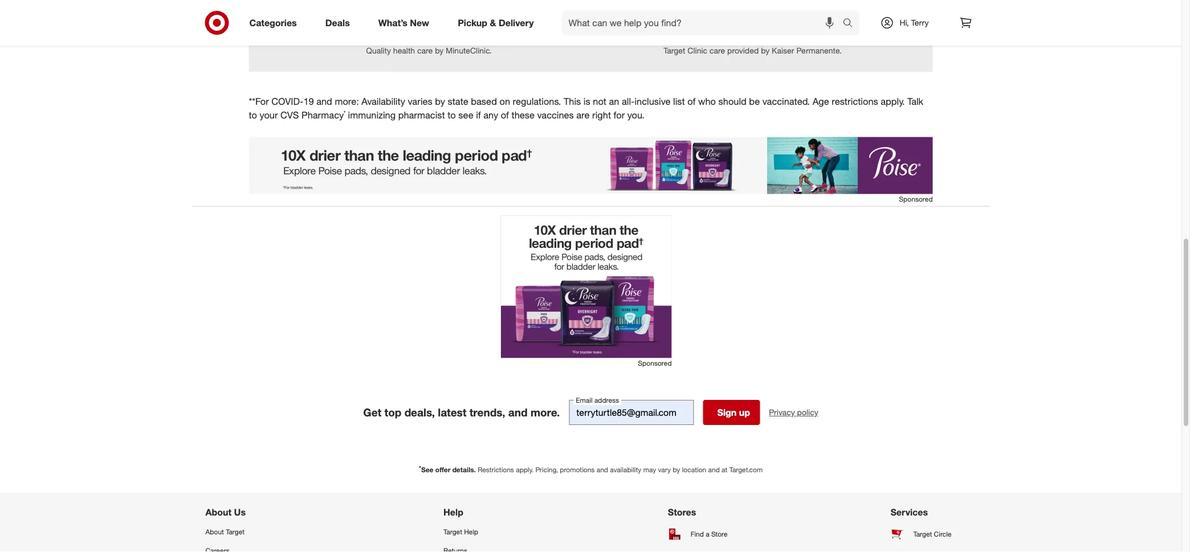 Task type: vqa. For each thing, say whether or not it's contained in the screenshot.
"Web" to the right
no



Task type: describe. For each thing, give the bounding box(es) containing it.
about for about target
[[206, 528, 224, 537]]

find a store link
[[668, 523, 739, 546]]

more:
[[335, 96, 359, 108]]

right
[[592, 110, 611, 121]]

talk
[[908, 96, 924, 108]]

target inside about target link
[[226, 528, 245, 537]]

state
[[448, 96, 469, 108]]

and inside '**for covid-19 and more: availability varies by state based on regulations. this is not an all‐inclusive list of who should be vaccinated. age restrictions apply. talk to your cvs pharmacy'
[[317, 96, 332, 108]]

mn,
[[439, 31, 459, 44]]

1 horizontal spatial sponsored
[[899, 195, 933, 204]]

details.
[[453, 466, 476, 475]]

deals,
[[405, 406, 435, 419]]

what's
[[379, 17, 408, 28]]

new
[[410, 17, 429, 28]]

va?
[[512, 31, 531, 44]]

target help link
[[444, 523, 516, 542]]

to inside '**for covid-19 and more: availability varies by state based on regulations. this is not an all‐inclusive list of who should be vaccinated. age restrictions apply. talk to your cvs pharmacy'
[[249, 110, 257, 121]]

minute clinic image
[[276, 0, 582, 22]]

19
[[304, 96, 314, 108]]

not
[[593, 96, 607, 108]]

by inside located in southern ca? target clinic care provided by kaiser permanente.
[[761, 46, 770, 56]]

your
[[260, 110, 278, 121]]

search
[[838, 18, 865, 29]]

these
[[512, 110, 535, 121]]

at
[[722, 466, 728, 475]]

search button
[[838, 10, 865, 38]]

sign up
[[718, 407, 750, 418]]

®
[[344, 110, 346, 117]]

categories
[[249, 17, 297, 28]]

any
[[484, 110, 498, 121]]

southern
[[746, 31, 792, 44]]

target circle
[[914, 530, 952, 539]]

terry
[[912, 18, 929, 28]]

pickup & delivery link
[[448, 10, 548, 35]]

an
[[609, 96, 620, 108]]

see
[[421, 466, 434, 475]]

privacy
[[769, 408, 795, 418]]

il,
[[401, 31, 413, 44]]

vary
[[658, 466, 671, 475]]

may
[[644, 466, 657, 475]]

0 horizontal spatial sponsored
[[638, 359, 672, 368]]

latest
[[438, 406, 467, 419]]

should
[[719, 96, 747, 108]]

apply. inside '**for covid-19 and more: availability varies by state based on regulations. this is not an all‐inclusive list of who should be vaccinated. age restrictions apply. talk to your cvs pharmacy'
[[881, 96, 905, 108]]

about target
[[206, 528, 245, 537]]

1 vertical spatial of
[[501, 110, 509, 121]]

target inside target circle link
[[914, 530, 933, 539]]

hi, terry
[[900, 18, 929, 28]]

in for fl,
[[371, 31, 380, 44]]

care inside located in southern ca? target clinic care provided by kaiser permanente.
[[710, 46, 725, 56]]

1 vertical spatial advertisement region
[[501, 216, 672, 359]]

sign up button
[[703, 400, 760, 426]]

more.
[[531, 406, 560, 419]]

pickup
[[458, 17, 488, 28]]

trends,
[[470, 406, 506, 419]]

based
[[471, 96, 497, 108]]

offer
[[436, 466, 451, 475]]

and left at
[[709, 466, 720, 475]]

all‐inclusive
[[622, 96, 671, 108]]

promotions
[[560, 466, 595, 475]]

tx
[[482, 31, 496, 44]]

deals link
[[316, 10, 364, 35]]

if
[[476, 110, 481, 121]]

about target link
[[206, 523, 292, 542]]

what's new
[[379, 17, 429, 28]]

located for located in southern ca?
[[691, 31, 731, 44]]

privacy policy link
[[769, 407, 819, 419]]

about us
[[206, 507, 246, 518]]

what's new link
[[369, 10, 444, 35]]

and left availability
[[597, 466, 608, 475]]

pharmacy
[[302, 110, 344, 121]]

quality
[[366, 46, 391, 56]]

services
[[891, 507, 928, 518]]

clinic
[[688, 46, 708, 56]]

in for southern
[[734, 31, 743, 44]]

find
[[691, 530, 704, 539]]

cvs
[[281, 110, 299, 121]]

health
[[393, 46, 415, 56]]

2 to from the left
[[448, 110, 456, 121]]

are
[[577, 110, 590, 121]]



Task type: locate. For each thing, give the bounding box(es) containing it.
located down deals
[[327, 31, 368, 44]]

vaccinated.
[[763, 96, 810, 108]]

apply. inside * see offer details. restrictions apply. pricing, promotions and availability may vary by location and at target.com
[[516, 466, 534, 475]]

to down "**for"
[[249, 110, 257, 121]]

0 horizontal spatial of
[[501, 110, 509, 121]]

availability
[[610, 466, 642, 475]]

located inside located in fl, il, md, mn, nc, tx or va? quality health care by minuteclinic.
[[327, 31, 368, 44]]

care
[[417, 46, 433, 56], [710, 46, 725, 56]]

0 horizontal spatial in
[[371, 31, 380, 44]]

by left state
[[435, 96, 445, 108]]

get top deals, latest trends, and more.
[[363, 406, 560, 419]]

you.
[[628, 110, 645, 121]]

list
[[674, 96, 685, 108]]

*
[[419, 465, 421, 472]]

1 horizontal spatial care
[[710, 46, 725, 56]]

target inside located in southern ca? target clinic care provided by kaiser permanente.
[[664, 46, 686, 56]]

0 horizontal spatial apply.
[[516, 466, 534, 475]]

1 vertical spatial about
[[206, 528, 224, 537]]

see
[[459, 110, 474, 121]]

fl,
[[383, 31, 398, 44]]

**for
[[249, 96, 269, 108]]

about for about us
[[206, 507, 232, 518]]

None text field
[[569, 400, 694, 426]]

about up about target
[[206, 507, 232, 518]]

and up pharmacy
[[317, 96, 332, 108]]

regulations.
[[513, 96, 561, 108]]

in inside located in southern ca? target clinic care provided by kaiser permanente.
[[734, 31, 743, 44]]

1 in from the left
[[371, 31, 380, 44]]

of inside '**for covid-19 and more: availability varies by state based on regulations. this is not an all‐inclusive list of who should be vaccinated. age restrictions apply. talk to your cvs pharmacy'
[[688, 96, 696, 108]]

is
[[584, 96, 591, 108]]

vaccines
[[537, 110, 574, 121]]

deals
[[325, 17, 350, 28]]

who
[[699, 96, 716, 108]]

on
[[500, 96, 510, 108]]

by
[[435, 46, 444, 56], [761, 46, 770, 56], [435, 96, 445, 108], [673, 466, 680, 475]]

care right clinic
[[710, 46, 725, 56]]

and
[[317, 96, 332, 108], [509, 406, 528, 419], [597, 466, 608, 475], [709, 466, 720, 475]]

2 located from the left
[[691, 31, 731, 44]]

1 vertical spatial apply.
[[516, 466, 534, 475]]

located for located in fl, il, md, mn, nc, tx or va?
[[327, 31, 368, 44]]

advertisement region
[[249, 137, 933, 194], [501, 216, 672, 359]]

of right list
[[688, 96, 696, 108]]

&
[[490, 17, 496, 28]]

nc,
[[462, 31, 479, 44]]

target
[[664, 46, 686, 56], [226, 528, 245, 537], [444, 528, 462, 537], [914, 530, 933, 539]]

1 horizontal spatial apply.
[[881, 96, 905, 108]]

apply. left pricing,
[[516, 466, 534, 475]]

minuteclinic.
[[446, 46, 492, 56]]

1 horizontal spatial in
[[734, 31, 743, 44]]

by right vary
[[673, 466, 680, 475]]

target.com
[[730, 466, 763, 475]]

circle
[[934, 530, 952, 539]]

kaiser
[[772, 46, 795, 56]]

located up clinic
[[691, 31, 731, 44]]

availability
[[362, 96, 405, 108]]

1 located from the left
[[327, 31, 368, 44]]

1 to from the left
[[249, 110, 257, 121]]

care down md,
[[417, 46, 433, 56]]

target help
[[444, 528, 479, 537]]

about
[[206, 507, 232, 518], [206, 528, 224, 537]]

restrictions
[[832, 96, 879, 108]]

pricing,
[[536, 466, 558, 475]]

in up quality
[[371, 31, 380, 44]]

target inside "target help" link
[[444, 528, 462, 537]]

1 vertical spatial sponsored
[[638, 359, 672, 368]]

varies
[[408, 96, 433, 108]]

by inside * see offer details. restrictions apply. pricing, promotions and availability may vary by location and at target.com
[[673, 466, 680, 475]]

get
[[363, 406, 382, 419]]

by inside located in fl, il, md, mn, nc, tx or va? quality health care by minuteclinic.
[[435, 46, 444, 56]]

of
[[688, 96, 696, 108], [501, 110, 509, 121]]

located in southern ca? target clinic care provided by kaiser permanente.
[[664, 31, 842, 56]]

located inside located in southern ca? target clinic care provided by kaiser permanente.
[[691, 31, 731, 44]]

in up provided on the top right
[[734, 31, 743, 44]]

care inside located in fl, il, md, mn, nc, tx or va? quality health care by minuteclinic.
[[417, 46, 433, 56]]

about down about us
[[206, 528, 224, 537]]

hi,
[[900, 18, 909, 28]]

0 vertical spatial of
[[688, 96, 696, 108]]

1 horizontal spatial of
[[688, 96, 696, 108]]

What can we help you find? suggestions appear below search field
[[562, 10, 846, 35]]

target clinic image
[[600, 0, 906, 22]]

provided
[[728, 46, 759, 56]]

to
[[249, 110, 257, 121], [448, 110, 456, 121]]

0 vertical spatial about
[[206, 507, 232, 518]]

pickup & delivery
[[458, 17, 534, 28]]

* see offer details. restrictions apply. pricing, promotions and availability may vary by location and at target.com
[[419, 465, 763, 475]]

located in fl, il, md, mn, nc, tx or va? quality health care by minuteclinic.
[[327, 31, 531, 56]]

stores
[[668, 507, 696, 518]]

1 horizontal spatial to
[[448, 110, 456, 121]]

0 horizontal spatial care
[[417, 46, 433, 56]]

**for covid-19 and more: availability varies by state based on regulations. this is not an all‐inclusive list of who should be vaccinated. age restrictions apply. talk to your cvs pharmacy
[[249, 96, 924, 121]]

by down mn,
[[435, 46, 444, 56]]

or
[[499, 31, 509, 44]]

1 horizontal spatial help
[[464, 528, 479, 537]]

1 about from the top
[[206, 507, 232, 518]]

sign
[[718, 407, 737, 418]]

restrictions
[[478, 466, 514, 475]]

0 vertical spatial sponsored
[[899, 195, 933, 204]]

be
[[749, 96, 760, 108]]

apply. left "talk"
[[881, 96, 905, 108]]

immunizing
[[348, 110, 396, 121]]

a
[[706, 530, 710, 539]]

0 vertical spatial help
[[444, 507, 464, 518]]

store
[[712, 530, 728, 539]]

of down on
[[501, 110, 509, 121]]

0 horizontal spatial to
[[249, 110, 257, 121]]

md,
[[416, 31, 436, 44]]

® immunizing pharmacist to see if any of these vaccines are right for you.
[[344, 110, 645, 121]]

0 horizontal spatial help
[[444, 507, 464, 518]]

pharmacist
[[398, 110, 445, 121]]

covid-
[[272, 96, 304, 108]]

0 vertical spatial advertisement region
[[249, 137, 933, 194]]

by inside '**for covid-19 and more: availability varies by state based on regulations. this is not an all‐inclusive list of who should be vaccinated. age restrictions apply. talk to your cvs pharmacy'
[[435, 96, 445, 108]]

by down southern
[[761, 46, 770, 56]]

1 vertical spatial help
[[464, 528, 479, 537]]

2 about from the top
[[206, 528, 224, 537]]

0 horizontal spatial located
[[327, 31, 368, 44]]

1 horizontal spatial located
[[691, 31, 731, 44]]

up
[[739, 407, 750, 418]]

categories link
[[240, 10, 311, 35]]

located
[[327, 31, 368, 44], [691, 31, 731, 44]]

2 in from the left
[[734, 31, 743, 44]]

help
[[444, 507, 464, 518], [464, 528, 479, 537]]

age
[[813, 96, 830, 108]]

apply.
[[881, 96, 905, 108], [516, 466, 534, 475]]

0 vertical spatial apply.
[[881, 96, 905, 108]]

2 care from the left
[[710, 46, 725, 56]]

and left more.
[[509, 406, 528, 419]]

in inside located in fl, il, md, mn, nc, tx or va? quality health care by minuteclinic.
[[371, 31, 380, 44]]

to left see
[[448, 110, 456, 121]]

privacy policy
[[769, 408, 819, 418]]

1 care from the left
[[417, 46, 433, 56]]

find a store
[[691, 530, 728, 539]]

this
[[564, 96, 581, 108]]

us
[[234, 507, 246, 518]]

delivery
[[499, 17, 534, 28]]

target circle link
[[891, 523, 977, 546]]

ca?
[[795, 31, 815, 44]]

location
[[682, 466, 707, 475]]



